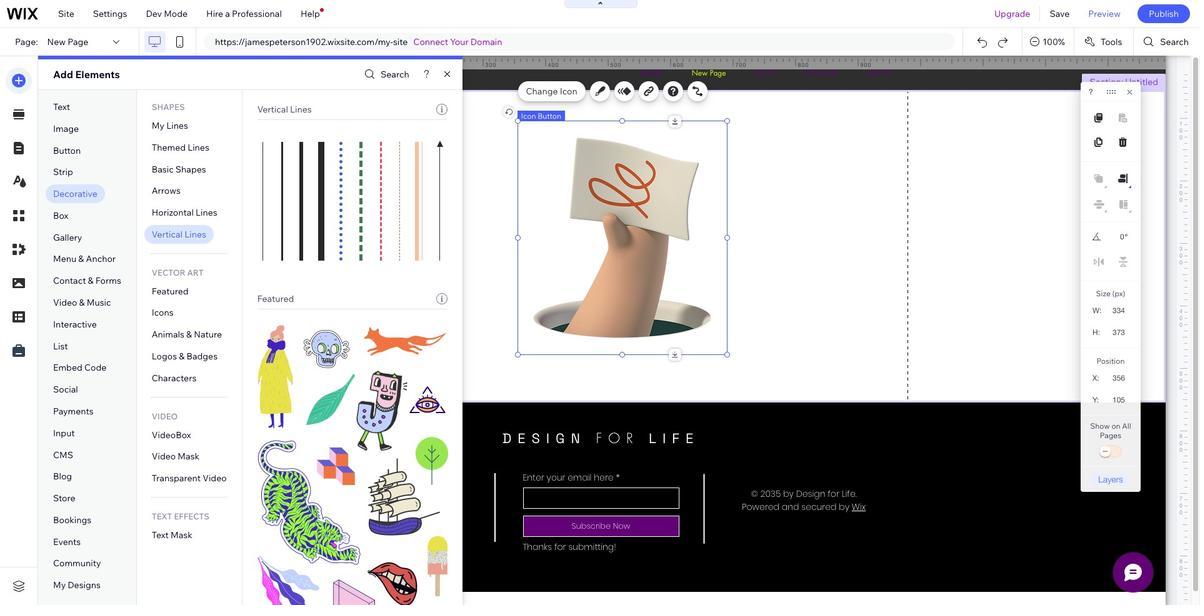 Task type: locate. For each thing, give the bounding box(es) containing it.
animals & nature
[[152, 329, 222, 340]]

&
[[78, 254, 84, 265], [88, 275, 94, 287], [79, 297, 85, 308], [186, 329, 192, 340], [179, 351, 185, 362]]

lines
[[290, 104, 312, 115], [166, 120, 188, 131], [188, 142, 209, 153], [196, 207, 217, 218], [185, 229, 206, 240]]

decorative
[[53, 188, 97, 200]]

& right logos
[[179, 351, 185, 362]]

& left music
[[79, 297, 85, 308]]

1 horizontal spatial vertical
[[257, 104, 288, 115]]

& left forms on the top left
[[88, 275, 94, 287]]

page
[[68, 36, 88, 48]]

search down site
[[381, 69, 409, 80]]

mask down text effects
[[171, 530, 192, 541]]

1 vertical spatial search
[[381, 69, 409, 80]]

0 vertical spatial search button
[[1135, 28, 1201, 56]]

0 vertical spatial my
[[152, 120, 164, 131]]

600
[[673, 61, 685, 68]]

1 vertical spatial mask
[[171, 530, 192, 541]]

shapes down themed lines
[[176, 164, 206, 175]]

None text field
[[1108, 229, 1125, 245], [1107, 324, 1131, 341], [1106, 370, 1131, 387], [1106, 392, 1131, 408], [1108, 229, 1125, 245], [1107, 324, 1131, 341], [1106, 370, 1131, 387], [1106, 392, 1131, 408]]

https://jamespeterson1902.wixsite.com/my-
[[215, 36, 393, 48]]

featured
[[152, 286, 189, 297], [257, 293, 294, 305]]

transparent video
[[152, 473, 227, 484]]

100% button
[[1023, 28, 1074, 56]]

my left designs
[[53, 580, 66, 591]]

vertical lines
[[257, 104, 312, 115], [152, 229, 206, 240]]

community
[[53, 558, 101, 569]]

preview button
[[1080, 0, 1131, 28]]

0 vertical spatial vertical
[[257, 104, 288, 115]]

store
[[53, 493, 75, 504]]

size
[[1097, 289, 1111, 298]]

art
[[187, 267, 204, 277]]

& right the menu
[[78, 254, 84, 265]]

text up image
[[53, 101, 70, 113]]

mask for text mask
[[171, 530, 192, 541]]

video for video & music
[[53, 297, 77, 308]]

my lines
[[152, 120, 188, 131]]

1 vertical spatial text
[[152, 512, 172, 522]]

basic shapes
[[152, 164, 206, 175]]

text down text effects
[[152, 530, 169, 541]]

2 vertical spatial text
[[152, 530, 169, 541]]

0 horizontal spatial vertical lines
[[152, 229, 206, 240]]

video mask
[[152, 451, 200, 462]]

700
[[736, 61, 747, 68]]

icon right the change
[[560, 86, 578, 97]]

0 vertical spatial text
[[53, 101, 70, 113]]

1 horizontal spatial search button
[[1135, 28, 1201, 56]]

dev
[[146, 8, 162, 19]]

0 horizontal spatial my
[[53, 580, 66, 591]]

professional
[[232, 8, 282, 19]]

1 horizontal spatial icon
[[560, 86, 578, 97]]

text up text mask
[[152, 512, 172, 522]]

0 horizontal spatial button
[[53, 145, 81, 156]]

shapes
[[152, 102, 185, 112], [176, 164, 206, 175]]

0 vertical spatial shapes
[[152, 102, 185, 112]]

text mask
[[152, 530, 192, 541]]

button down image
[[53, 145, 81, 156]]

badges
[[187, 351, 218, 362]]

button down the change icon on the top left of page
[[538, 111, 562, 121]]

icon button
[[521, 111, 562, 121]]

my for my lines
[[152, 120, 164, 131]]

& for badges
[[179, 351, 185, 362]]

1 vertical spatial search button
[[361, 65, 409, 83]]

upgrade
[[995, 8, 1031, 19]]

1 horizontal spatial search
[[1161, 36, 1190, 48]]

video for video
[[152, 411, 178, 421]]

search button down site
[[361, 65, 409, 83]]

https://jamespeterson1902.wixsite.com/my-site connect your domain
[[215, 36, 503, 48]]

video down contact
[[53, 297, 77, 308]]

effects
[[174, 512, 209, 522]]

400
[[548, 61, 559, 68]]

my up the themed
[[152, 120, 164, 131]]

search down publish button
[[1161, 36, 1190, 48]]

site
[[393, 36, 408, 48]]

1 vertical spatial shapes
[[176, 164, 206, 175]]

& for nature
[[186, 329, 192, 340]]

help
[[301, 8, 320, 19]]

vertical
[[257, 104, 288, 115], [152, 229, 183, 240]]

position
[[1097, 356, 1125, 366]]

0 horizontal spatial vertical
[[152, 229, 183, 240]]

my
[[152, 120, 164, 131], [53, 580, 66, 591]]

text for text mask
[[152, 530, 169, 541]]

size (px)
[[1097, 289, 1126, 298]]

1 horizontal spatial vertical lines
[[257, 104, 312, 115]]

icon
[[560, 86, 578, 97], [521, 111, 536, 121]]

video down videobox
[[152, 451, 176, 462]]

& left nature on the left
[[186, 329, 192, 340]]

1 vertical spatial vertical
[[152, 229, 183, 240]]

domain
[[471, 36, 503, 48]]

tools
[[1101, 36, 1123, 48]]

switch
[[1099, 443, 1124, 461]]

mask for video mask
[[178, 451, 200, 462]]

video
[[53, 297, 77, 308], [152, 411, 178, 421], [152, 451, 176, 462], [203, 473, 227, 484]]

button
[[538, 111, 562, 121], [53, 145, 81, 156]]

1 vertical spatial icon
[[521, 111, 536, 121]]

0 horizontal spatial search button
[[361, 65, 409, 83]]

search button
[[1135, 28, 1201, 56], [361, 65, 409, 83]]

0 vertical spatial mask
[[178, 451, 200, 462]]

search button down publish button
[[1135, 28, 1201, 56]]

mode
[[164, 8, 188, 19]]

pages
[[1101, 431, 1122, 440]]

contact
[[53, 275, 86, 287]]

forms
[[96, 275, 121, 287]]

icon down the change
[[521, 111, 536, 121]]

video up videobox
[[152, 411, 178, 421]]

& for anchor
[[78, 254, 84, 265]]

animals
[[152, 329, 184, 340]]

input
[[53, 428, 75, 439]]

1 vertical spatial vertical lines
[[152, 229, 206, 240]]

None text field
[[1107, 302, 1131, 319]]

untitled
[[1126, 76, 1159, 88]]

shapes up my lines
[[152, 102, 185, 112]]

0 vertical spatial button
[[538, 111, 562, 121]]

hire
[[206, 8, 223, 19]]

mask up transparent video
[[178, 451, 200, 462]]

elements
[[75, 68, 120, 81]]

events
[[53, 536, 81, 548]]

videobox
[[152, 429, 191, 441]]

1 horizontal spatial my
[[152, 120, 164, 131]]

save button
[[1041, 0, 1080, 28]]

publish
[[1149, 8, 1180, 19]]

nature
[[194, 329, 222, 340]]

1 vertical spatial my
[[53, 580, 66, 591]]



Task type: describe. For each thing, give the bounding box(es) containing it.
section:
[[1090, 76, 1124, 88]]

1 horizontal spatial button
[[538, 111, 562, 121]]

0 vertical spatial vertical lines
[[257, 104, 312, 115]]

(px)
[[1113, 289, 1126, 298]]

bookings
[[53, 515, 91, 526]]

? button
[[1089, 88, 1094, 96]]

800
[[798, 61, 810, 68]]

show on all pages
[[1091, 422, 1132, 440]]

settings
[[93, 8, 127, 19]]

video for video mask
[[152, 451, 176, 462]]

blog
[[53, 471, 72, 482]]

designs
[[68, 580, 101, 591]]

& for music
[[79, 297, 85, 308]]

logos & badges
[[152, 351, 218, 362]]

image
[[53, 123, 79, 134]]

themed
[[152, 142, 186, 153]]

gallery
[[53, 232, 82, 243]]

themed lines
[[152, 142, 209, 153]]

500
[[611, 61, 622, 68]]

w:
[[1093, 306, 1102, 315]]

my for my designs
[[53, 580, 66, 591]]

menu
[[53, 254, 76, 265]]

logos
[[152, 351, 177, 362]]

transparent
[[152, 473, 201, 484]]

add
[[53, 68, 73, 81]]

vector
[[152, 267, 185, 277]]

preview
[[1089, 8, 1121, 19]]

vector art
[[152, 267, 204, 277]]

a
[[225, 8, 230, 19]]

list
[[53, 341, 68, 352]]

arrows
[[152, 185, 181, 197]]

1 vertical spatial button
[[53, 145, 81, 156]]

code
[[84, 362, 106, 374]]

change
[[526, 86, 558, 97]]

0 horizontal spatial search
[[381, 69, 409, 80]]

0 vertical spatial icon
[[560, 86, 578, 97]]

cms
[[53, 449, 73, 461]]

box
[[53, 210, 68, 221]]

social
[[53, 384, 78, 395]]

layers
[[1099, 474, 1124, 485]]

my designs
[[53, 580, 101, 591]]

anchor
[[86, 254, 116, 265]]

1 horizontal spatial featured
[[257, 293, 294, 305]]

connect
[[414, 36, 449, 48]]

embed
[[53, 362, 82, 374]]

embed code
[[53, 362, 106, 374]]

& for forms
[[88, 275, 94, 287]]

characters
[[152, 373, 197, 384]]

icons
[[152, 307, 174, 319]]

0 vertical spatial search
[[1161, 36, 1190, 48]]

video & music
[[53, 297, 111, 308]]

text for text effects
[[152, 512, 172, 522]]

change icon
[[526, 86, 578, 97]]

menu & anchor
[[53, 254, 116, 265]]

300
[[486, 61, 497, 68]]

site
[[58, 8, 74, 19]]

h:
[[1093, 328, 1101, 337]]

save
[[1050, 8, 1070, 19]]

contact & forms
[[53, 275, 121, 287]]

on
[[1112, 422, 1121, 431]]

new
[[47, 36, 66, 48]]

new page
[[47, 36, 88, 48]]

tools button
[[1075, 28, 1134, 56]]

show
[[1091, 422, 1111, 431]]

your
[[450, 36, 469, 48]]

interactive
[[53, 319, 97, 330]]

text for text
[[53, 101, 70, 113]]

video right transparent
[[203, 473, 227, 484]]

text effects
[[152, 512, 209, 522]]

hire a professional
[[206, 8, 282, 19]]

music
[[87, 297, 111, 308]]

?
[[1089, 88, 1094, 96]]

horizontal
[[152, 207, 194, 218]]

publish button
[[1138, 4, 1191, 23]]

y:
[[1093, 396, 1100, 405]]

100%
[[1043, 36, 1066, 48]]

layers button
[[1091, 473, 1131, 486]]

dev mode
[[146, 8, 188, 19]]

x:
[[1093, 374, 1100, 383]]

°
[[1126, 233, 1129, 241]]

0 horizontal spatial featured
[[152, 286, 189, 297]]

900
[[861, 61, 872, 68]]

0 horizontal spatial icon
[[521, 111, 536, 121]]

strip
[[53, 167, 73, 178]]

payments
[[53, 406, 94, 417]]



Task type: vqa. For each thing, say whether or not it's contained in the screenshot.
& corresponding to Music
yes



